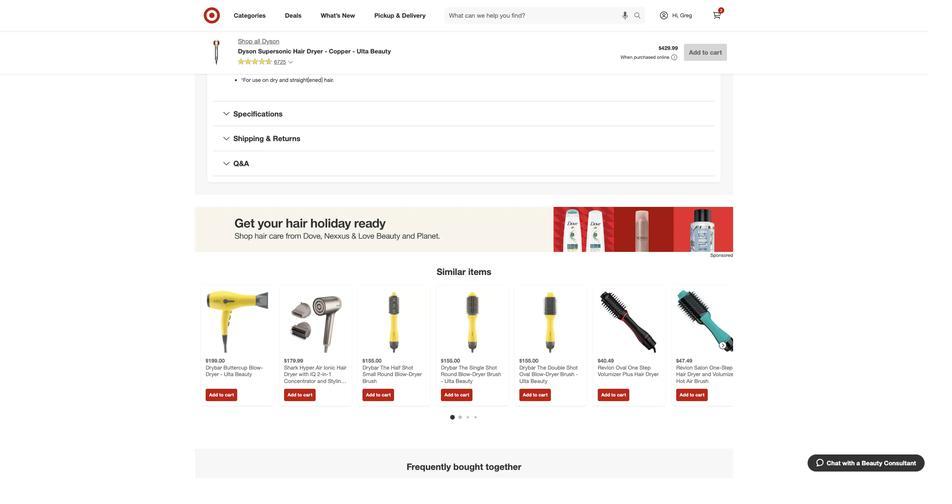 Task type: vqa. For each thing, say whether or not it's contained in the screenshot.
$99.99 Reg $129.99 Sale Save $ 30.00 ( 23 % Off )
no



Task type: locate. For each thing, give the bounding box(es) containing it.
drying for diffusing.
[[323, 11, 338, 17]]

hair down diffusing,
[[293, 47, 305, 55]]

similar items
[[437, 266, 492, 277]]

drying, inside • 4 heat settings – high for fast drying and styling, medium for regular drying, low for cooler drying and diffusing, and a cold shot for constant cold to set your hair after styling.
[[411, 29, 427, 36]]

hair up hot
[[677, 371, 686, 377]]

the inside $155.00 drybar the half shot small round blow-dryer brush
[[380, 364, 390, 370]]

cart for $155.00 drybar the double shot oval blow-dryer brush - ulta beauty
[[539, 392, 548, 398]]

cart for $199.00 drybar buttercup blow- dryer - ulta beauty
[[225, 392, 234, 398]]

fast for diffusing.
[[312, 11, 321, 17]]

blow-
[[249, 364, 263, 370], [395, 371, 409, 377], [459, 371, 473, 377], [532, 371, 546, 377]]

cart down the $155.00 drybar the double shot oval blow-dryer brush - ulta beauty at bottom
[[539, 392, 548, 398]]

drybar inside $155.00 drybar the half shot small round blow-dryer brush
[[363, 364, 379, 370]]

0 vertical spatial •
[[241, 11, 244, 17]]

for
[[304, 11, 311, 17], [389, 11, 396, 17], [453, 11, 460, 17], [300, 29, 306, 36], [385, 29, 391, 36], [438, 29, 445, 36], [347, 37, 353, 43]]

2 $155.00 from the left
[[441, 357, 460, 364]]

add to cart down the $155.00 drybar the double shot oval blow-dryer brush - ulta beauty at bottom
[[523, 392, 548, 398]]

$155.00 for $155.00 drybar the half shot small round blow-dryer brush
[[363, 357, 382, 364]]

add to cart down hot
[[680, 392, 705, 398]]

concentrator,
[[400, 58, 432, 65]]

0 horizontal spatial revlon
[[598, 364, 615, 370]]

shipping & returns
[[233, 134, 301, 143]]

drying up ions:
[[258, 37, 273, 43]]

hair right ionic
[[337, 364, 347, 370]]

drybar left double
[[520, 364, 536, 370]]

hi, greg
[[673, 12, 692, 18]]

1 vertical spatial &
[[266, 134, 271, 143]]

add to cart down the $199.00 drybar buttercup blow- dryer - ulta beauty
[[209, 392, 234, 398]]

add to cart
[[689, 48, 722, 56], [209, 392, 234, 398], [288, 392, 312, 398], [366, 392, 391, 398], [445, 392, 469, 398], [523, 392, 548, 398], [602, 392, 626, 398], [680, 392, 705, 398]]

1 vertical spatial air
[[687, 377, 693, 384]]

3 drybar from the left
[[441, 364, 457, 370]]

- inside the $199.00 drybar buttercup blow- dryer - ulta beauty
[[220, 371, 222, 377]]

1 vertical spatial –
[[282, 29, 286, 36]]

after
[[427, 37, 438, 43]]

cart down $155.00 drybar the half shot small round blow-dryer brush
[[382, 392, 391, 398]]

hair inside $40.49 revlon oval one step volumizer plus hair dryer
[[635, 371, 644, 377]]

1 horizontal spatial step
[[722, 364, 733, 370]]

beauty inside "shop all dyson dyson supersonic hair dryer - copper - ulta beauty"
[[370, 47, 391, 55]]

drybar the half shot small round blow-dryer brush image
[[363, 289, 426, 353]]

1 vertical spatial set
[[253, 58, 260, 65]]

on
[[263, 77, 269, 83]]

shot for single
[[486, 364, 497, 370]]

add
[[689, 48, 701, 56], [209, 392, 218, 398], [288, 392, 296, 398], [366, 392, 375, 398], [445, 392, 453, 398], [523, 392, 532, 398], [602, 392, 610, 398], [680, 392, 689, 398]]

the left double
[[537, 364, 546, 370]]

add to cart down plus
[[602, 392, 626, 398]]

add for $179.99 shark hyper air ionic hair dryer with iq 2-in-1 concentrator and styling brush attachment - beige
[[288, 392, 296, 398]]

to inside • 4 heat settings – high for fast drying and styling, medium for regular drying, low for cooler drying and diffusing, and a cold shot for constant cold to set your hair after styling.
[[389, 37, 394, 43]]

0 vertical spatial &
[[396, 11, 400, 19]]

0 vertical spatial fast
[[312, 11, 321, 17]]

dryer inside $155.00 drybar the single shot round blow-dryer brush - ulta beauty
[[473, 371, 486, 377]]

drybar for round
[[441, 364, 457, 370]]

• inside • 4 heat settings – high for fast drying and styling, medium for regular drying, low for cooler drying and diffusing, and a cold shot for constant cold to set your hair after styling.
[[241, 29, 244, 36]]

one-
[[710, 364, 722, 370]]

cold up 'in'
[[323, 37, 333, 43]]

1 round from the left
[[377, 371, 393, 377]]

to down the $155.00 drybar the double shot oval blow-dryer brush - ulta beauty at bottom
[[533, 392, 538, 398]]

1 horizontal spatial air
[[687, 377, 693, 384]]

dyson for all
[[238, 47, 256, 55]]

set up air
[[253, 58, 260, 65]]

0 vertical spatial low
[[444, 11, 452, 17]]

add down hot
[[680, 392, 689, 398]]

settings right 'speed'
[[266, 11, 286, 17]]

1 horizontal spatial hair.
[[337, 47, 347, 54]]

add to cart button for $155.00 drybar the half shot small round blow-dryer brush
[[363, 389, 394, 401]]

1 horizontal spatial set
[[395, 37, 403, 43]]

add for $155.00 drybar the single shot round blow-dryer brush - ulta beauty
[[445, 392, 453, 398]]

$155.00 inside $155.00 drybar the single shot round blow-dryer brush - ulta beauty
[[441, 357, 460, 364]]

hair inside $47.49 revlon salon one-step hair dryer and volumizer hot air brush
[[677, 371, 686, 377]]

q&a button
[[213, 151, 715, 176]]

- inside the $155.00 drybar the double shot oval blow-dryer brush - ulta beauty
[[576, 371, 578, 377]]

$40.49 revlon oval one step volumizer plus hair dryer
[[598, 357, 659, 377]]

$155.00 inside the $155.00 drybar the double shot oval blow-dryer brush - ulta beauty
[[520, 357, 539, 364]]

revlon oval one step volumizer plus hair dryer image
[[598, 289, 661, 353]]

0 vertical spatial drying
[[323, 11, 338, 17]]

beauty inside the $199.00 drybar buttercup blow- dryer - ulta beauty
[[235, 371, 252, 377]]

blow- inside the $199.00 drybar buttercup blow- dryer - ulta beauty
[[249, 364, 263, 370]]

cold
[[323, 37, 333, 43], [377, 37, 388, 43]]

hot
[[677, 377, 685, 384]]

revlon down $40.49
[[598, 364, 615, 370]]

1 vertical spatial styling,
[[345, 29, 362, 36]]

pickup
[[374, 11, 394, 19]]

medium
[[368, 11, 388, 17], [364, 29, 383, 36]]

$47.49
[[677, 357, 693, 364]]

2 the from the left
[[459, 364, 468, 370]]

brush inside $179.99 shark hyper air ionic hair dryer with iq 2-in-1 concentrator and styling brush attachment - beige
[[284, 384, 298, 391]]

step right salon
[[722, 364, 733, 370]]

add for $40.49 revlon oval one step volumizer plus hair dryer
[[602, 392, 610, 398]]

to for $155.00 drybar the single shot round blow-dryer brush - ulta beauty
[[455, 392, 459, 398]]

regular right pickup
[[397, 11, 414, 17]]

add to cart button down plus
[[598, 389, 630, 401]]

2 vertical spatial drying
[[258, 37, 273, 43]]

supersonic
[[258, 47, 291, 55]]

0 vertical spatial high
[[292, 11, 303, 17]]

dryer inside $47.49 revlon salon one-step hair dryer and volumizer hot air brush
[[688, 371, 701, 377]]

buttercup
[[224, 364, 247, 370]]

to for $47.49 revlon salon one-step hair dryer and volumizer hot air brush
[[690, 392, 694, 398]]

shark
[[284, 364, 298, 370]]

to down concentrator
[[298, 392, 302, 398]]

settings inside • 4 heat settings – high for fast drying and styling, medium for regular drying, low for cooler drying and diffusing, and a cold shot for constant cold to set your hair after styling.
[[262, 29, 281, 36]]

to left your
[[389, 37, 394, 43]]

regular for and
[[397, 11, 414, 17]]

0 horizontal spatial round
[[377, 371, 393, 377]]

$155.00 drybar the single shot round blow-dryer brush - ulta beauty
[[441, 357, 501, 384]]

1 vertical spatial dyson
[[238, 47, 256, 55]]

2 shot from the left
[[486, 364, 497, 370]]

ions:
[[264, 47, 275, 54]]

step right one
[[640, 364, 651, 370]]

add for $47.49 revlon salon one-step hair dryer and volumizer hot air brush
[[680, 392, 689, 398]]

the left half
[[380, 364, 390, 370]]

attachment, down the 6725
[[266, 66, 295, 72]]

1 horizontal spatial revlon
[[677, 364, 693, 370]]

round inside $155.00 drybar the half shot small round blow-dryer brush
[[377, 371, 393, 377]]

search button
[[631, 7, 649, 25]]

1 shot from the left
[[402, 364, 413, 370]]

low up the styling.
[[444, 11, 452, 17]]

with right chat
[[843, 459, 855, 467]]

0 vertical spatial drying,
[[415, 11, 432, 17]]

regular inside • 4 heat settings – high for fast drying and styling, medium for regular drying, low for cooler drying and diffusing, and a cold shot for constant cold to set your hair after styling.
[[393, 29, 409, 36]]

dyson down the negative ions: help reduce static in the hair.
[[285, 58, 300, 65]]

fast inside • 4 heat settings – high for fast drying and styling, medium for regular drying, low for cooler drying and diffusing, and a cold shot for constant cold to set your hair after styling.
[[308, 29, 317, 36]]

- inside $155.00 drybar the single shot round blow-dryer brush - ulta beauty
[[441, 377, 443, 384]]

and
[[339, 11, 348, 17], [433, 11, 442, 17], [335, 29, 344, 36], [274, 37, 283, 43], [308, 37, 317, 43], [279, 77, 289, 83], [702, 371, 711, 377], [317, 377, 327, 384]]

step inside $40.49 revlon oval one step volumizer plus hair dryer
[[640, 364, 651, 370]]

revlon salon one-step hair dryer and volumizer hot air brush image
[[677, 289, 740, 353]]

0 horizontal spatial oval
[[520, 371, 530, 377]]

regular inside • 3 speed settings – high for fast drying and styling, medium for regular drying, and low for diffusing.
[[397, 11, 414, 17]]

ulta inside the $155.00 drybar the double shot oval blow-dryer brush - ulta beauty
[[520, 377, 529, 384]]

0 horizontal spatial &
[[266, 134, 271, 143]]

drybar the double shot oval blow-dryer brush - ulta beauty image
[[520, 289, 583, 353]]

& right pickup
[[396, 11, 400, 19]]

1 horizontal spatial –
[[287, 11, 290, 17]]

0 vertical spatial –
[[287, 11, 290, 17]]

brush inside $155.00 drybar the single shot round blow-dryer brush - ulta beauty
[[487, 371, 501, 377]]

$155.00 inside $155.00 drybar the half shot small round blow-dryer brush
[[363, 357, 382, 364]]

add to cart down $155.00 drybar the single shot round blow-dryer brush - ulta beauty at the bottom of the page
[[445, 392, 469, 398]]

add to cart button for $199.00 drybar buttercup blow- dryer - ulta beauty
[[206, 389, 237, 401]]

1 vertical spatial drying
[[318, 29, 333, 36]]

diffuser,
[[433, 58, 453, 65]]

step for one
[[640, 364, 651, 370]]

2 horizontal spatial shot
[[567, 364, 578, 370]]

1 revlon from the left
[[598, 364, 615, 370]]

to for $40.49 revlon oval one step volumizer plus hair dryer
[[612, 392, 616, 398]]

fast
[[312, 11, 321, 17], [308, 29, 317, 36]]

the inside $155.00 drybar the single shot round blow-dryer brush - ulta beauty
[[459, 364, 468, 370]]

1 horizontal spatial cold
[[377, 37, 388, 43]]

shot inside $155.00 drybar the half shot small round blow-dryer brush
[[402, 364, 413, 370]]

4 drybar from the left
[[520, 364, 536, 370]]

1 vertical spatial fast
[[308, 29, 317, 36]]

chat
[[827, 459, 841, 467]]

region
[[195, 207, 744, 478]]

0 horizontal spatial styling
[[328, 377, 344, 384]]

add to cart button down the $155.00 drybar the double shot oval blow-dryer brush - ulta beauty at bottom
[[520, 389, 551, 401]]

attachment, down "constant"
[[352, 58, 381, 65]]

add down concentrator
[[288, 392, 296, 398]]

shipping & returns button
[[213, 126, 715, 151]]

with down hyper
[[299, 371, 309, 377]]

drying left new
[[323, 11, 338, 17]]

to for $155.00 drybar the double shot oval blow-dryer brush - ulta beauty
[[533, 392, 538, 398]]

&
[[396, 11, 400, 19], [266, 134, 271, 143]]

low up after
[[429, 29, 437, 36]]

medium inside • 3 speed settings – high for fast drying and styling, medium for regular drying, and low for diffusing.
[[368, 11, 388, 17]]

0 vertical spatial air
[[316, 364, 322, 370]]

styling up the beige
[[328, 377, 344, 384]]

styling, up • 4 heat settings – high for fast drying and styling, medium for regular drying, low for cooler drying and diffusing, and a cold shot for constant cold to set your hair after styling.
[[350, 11, 367, 17]]

1 vertical spatial •
[[241, 29, 244, 36]]

add to cart down concentrator
[[288, 392, 312, 398]]

new
[[342, 11, 355, 19]]

fast right deals link
[[312, 11, 321, 17]]

0 horizontal spatial with
[[299, 371, 309, 377]]

add to cart button down the $199.00 drybar buttercup blow- dryer - ulta beauty
[[206, 389, 237, 401]]

add down small on the bottom of the page
[[366, 392, 375, 398]]

dyson inside this set contains: dyson supersonic, flyaway attachment, styling concentrator, diffuser, gentle air attachment, wide-tooth comb
[[285, 58, 300, 65]]

0 vertical spatial styling
[[383, 58, 399, 65]]

step
[[640, 364, 651, 370], [722, 364, 733, 370]]

styling, inside • 4 heat settings – high for fast drying and styling, medium for regular drying, low for cooler drying and diffusing, and a cold shot for constant cold to set your hair after styling.
[[345, 29, 362, 36]]

1 horizontal spatial a
[[857, 459, 860, 467]]

0 horizontal spatial volumizer
[[598, 371, 621, 377]]

hair. down comb
[[324, 77, 334, 83]]

medium inside • 4 heat settings – high for fast drying and styling, medium for regular drying, low for cooler drying and diffusing, and a cold shot for constant cold to set your hair after styling.
[[364, 29, 383, 36]]

1 volumizer from the left
[[598, 371, 621, 377]]

add down $199.00
[[209, 392, 218, 398]]

add to cart for $155.00 drybar the double shot oval blow-dryer brush - ulta beauty
[[523, 392, 548, 398]]

the inside the $155.00 drybar the double shot oval blow-dryer brush - ulta beauty
[[537, 364, 546, 370]]

drying, for low
[[411, 29, 427, 36]]

add right $429.99
[[689, 48, 701, 56]]

0 horizontal spatial step
[[640, 364, 651, 370]]

drybar left single at the bottom of page
[[441, 364, 457, 370]]

shop all dyson dyson supersonic hair dryer - copper - ulta beauty
[[238, 37, 391, 55]]

high
[[292, 11, 303, 17], [287, 29, 298, 36]]

1 $155.00 from the left
[[363, 357, 382, 364]]

$429.99
[[659, 45, 678, 51]]

– inside • 3 speed settings – high for fast drying and styling, medium for regular drying, and low for diffusing.
[[287, 11, 290, 17]]

hair inside "shop all dyson dyson supersonic hair dryer - copper - ulta beauty"
[[293, 47, 305, 55]]

dry
[[270, 77, 278, 83]]

add down $155.00 drybar the single shot round blow-dryer brush - ulta beauty at the bottom of the page
[[445, 392, 453, 398]]

set left your
[[395, 37, 403, 43]]

settings right the heat
[[262, 29, 281, 36]]

1 horizontal spatial the
[[459, 364, 468, 370]]

revlon for volumizer
[[598, 364, 615, 370]]

–
[[287, 11, 290, 17], [282, 29, 286, 36]]

a inside • 4 heat settings – high for fast drying and styling, medium for regular drying, low for cooler drying and diffusing, and a cold shot for constant cold to set your hair after styling.
[[319, 37, 322, 43]]

high inside • 4 heat settings – high for fast drying and styling, medium for regular drying, low for cooler drying and diffusing, and a cold shot for constant cold to set your hair after styling.
[[287, 29, 298, 36]]

hair inside $179.99 shark hyper air ionic hair dryer with iq 2-in-1 concentrator and styling brush attachment - beige
[[337, 364, 347, 370]]

0 vertical spatial hair.
[[337, 47, 347, 54]]

styling, up "constant"
[[345, 29, 362, 36]]

2 volumizer from the left
[[713, 371, 736, 377]]

dyson up ions:
[[262, 37, 280, 45]]

add to cart for $179.99 shark hyper air ionic hair dryer with iq 2-in-1 concentrator and styling brush attachment - beige
[[288, 392, 312, 398]]

fast inside • 3 speed settings – high for fast drying and styling, medium for regular drying, and low for diffusing.
[[312, 11, 321, 17]]

1 vertical spatial settings
[[262, 29, 281, 36]]

1 vertical spatial with
[[843, 459, 855, 467]]

add to cart button down $155.00 drybar the single shot round blow-dryer brush - ulta beauty at the bottom of the page
[[441, 389, 473, 401]]

0 vertical spatial styling,
[[350, 11, 367, 17]]

1 horizontal spatial with
[[843, 459, 855, 467]]

cart down $155.00 drybar the single shot round blow-dryer brush - ulta beauty at the bottom of the page
[[460, 392, 469, 398]]

0 horizontal spatial shot
[[402, 364, 413, 370]]

2 round from the left
[[441, 371, 457, 377]]

high inside • 3 speed settings – high for fast drying and styling, medium for regular drying, and low for diffusing.
[[292, 11, 303, 17]]

shot inside the $155.00 drybar the double shot oval blow-dryer brush - ulta beauty
[[567, 364, 578, 370]]

shot inside $155.00 drybar the single shot round blow-dryer brush - ulta beauty
[[486, 364, 497, 370]]

1 horizontal spatial round
[[441, 371, 457, 377]]

high for diffusing.
[[292, 11, 303, 17]]

categories
[[234, 11, 266, 19]]

regular up your
[[393, 29, 409, 36]]

drybar up small on the bottom of the page
[[363, 364, 379, 370]]

$155.00 for $155.00 drybar the double shot oval blow-dryer brush - ulta beauty
[[520, 357, 539, 364]]

1 • from the top
[[241, 11, 244, 17]]

to down $47.49 revlon salon one-step hair dryer and volumizer hot air brush on the bottom
[[690, 392, 694, 398]]

cold right "constant"
[[377, 37, 388, 43]]

2 horizontal spatial $155.00
[[520, 357, 539, 364]]

air
[[259, 66, 264, 72]]

– inside • 4 heat settings – high for fast drying and styling, medium for regular drying, low for cooler drying and diffusing, and a cold shot for constant cold to set your hair after styling.
[[282, 29, 286, 36]]

plus
[[623, 371, 633, 377]]

cart down attachment
[[303, 392, 312, 398]]

1 vertical spatial drying,
[[411, 29, 427, 36]]

2 step from the left
[[722, 364, 733, 370]]

0 horizontal spatial cold
[[323, 37, 333, 43]]

negative ions: help reduce static in the hair.
[[241, 47, 347, 54]]

0 horizontal spatial a
[[319, 37, 322, 43]]

ulta inside $155.00 drybar the single shot round blow-dryer brush - ulta beauty
[[445, 377, 454, 384]]

– for drying
[[282, 29, 286, 36]]

search
[[631, 12, 649, 20]]

ulta inside "shop all dyson dyson supersonic hair dryer - copper - ulta beauty"
[[357, 47, 369, 55]]

medium for and
[[368, 11, 388, 17]]

2 horizontal spatial the
[[537, 364, 546, 370]]

0 vertical spatial regular
[[397, 11, 414, 17]]

the for single
[[459, 364, 468, 370]]

1 horizontal spatial styling
[[383, 58, 399, 65]]

0 horizontal spatial dyson
[[238, 47, 256, 55]]

0 horizontal spatial the
[[380, 364, 390, 370]]

add to cart button down small on the bottom of the page
[[363, 389, 394, 401]]

1 horizontal spatial $155.00
[[441, 357, 460, 364]]

-
[[325, 47, 327, 55], [353, 47, 355, 55], [220, 371, 222, 377], [576, 371, 578, 377], [441, 377, 443, 384], [329, 384, 331, 391]]

hair
[[416, 37, 425, 43]]

add to cart button down hot
[[677, 389, 708, 401]]

a up static
[[319, 37, 322, 43]]

settings
[[266, 11, 286, 17], [262, 29, 281, 36]]

add to cart right $429.99
[[689, 48, 722, 56]]

0 vertical spatial settings
[[266, 11, 286, 17]]

2 • from the top
[[241, 29, 244, 36]]

revlon for hair
[[677, 364, 693, 370]]

oval
[[616, 364, 627, 370], [520, 371, 530, 377]]

hair for dyson
[[293, 47, 305, 55]]

2 cold from the left
[[377, 37, 388, 43]]

drying, inside • 3 speed settings – high for fast drying and styling, medium for regular drying, and low for diffusing.
[[415, 11, 432, 17]]

drybar for -
[[206, 364, 222, 370]]

ulta for $155.00 drybar the single shot round blow-dryer brush - ulta beauty
[[445, 377, 454, 384]]

& left returns
[[266, 134, 271, 143]]

step inside $47.49 revlon salon one-step hair dryer and volumizer hot air brush
[[722, 364, 733, 370]]

cart for $40.49 revlon oval one step volumizer plus hair dryer
[[617, 392, 626, 398]]

shot right half
[[402, 364, 413, 370]]

0 horizontal spatial –
[[282, 29, 286, 36]]

add down $40.49
[[602, 392, 610, 398]]

cart down the $199.00 drybar buttercup blow- dryer - ulta beauty
[[225, 392, 234, 398]]

cart down plus
[[617, 392, 626, 398]]

0 horizontal spatial hair.
[[324, 77, 334, 83]]

and inside $179.99 shark hyper air ionic hair dryer with iq 2-in-1 concentrator and styling brush attachment - beige
[[317, 377, 327, 384]]

3 shot from the left
[[567, 364, 578, 370]]

1 horizontal spatial volumizer
[[713, 371, 736, 377]]

add to cart button for $155.00 drybar the double shot oval blow-dryer brush - ulta beauty
[[520, 389, 551, 401]]

drybar the single shot round blow-dryer brush - ulta beauty image
[[441, 289, 504, 353]]

1 horizontal spatial shot
[[486, 364, 497, 370]]

to down $155.00 drybar the single shot round blow-dryer brush - ulta beauty at the bottom of the page
[[455, 392, 459, 398]]

• for • 4 heat settings – high for fast drying and styling, medium for regular drying, low for cooler drying and diffusing, and a cold shot for constant cold to set your hair after styling.
[[241, 29, 244, 36]]

1 vertical spatial regular
[[393, 29, 409, 36]]

drying up "shop all dyson dyson supersonic hair dryer - copper - ulta beauty" at the top left of page
[[318, 29, 333, 36]]

shot
[[402, 364, 413, 370], [486, 364, 497, 370], [567, 364, 578, 370]]

shot right single at the bottom of page
[[486, 364, 497, 370]]

0 horizontal spatial attachment,
[[266, 66, 295, 72]]

1 drybar from the left
[[206, 364, 222, 370]]

• left 4
[[241, 29, 244, 36]]

& inside dropdown button
[[266, 134, 271, 143]]

0 horizontal spatial low
[[429, 29, 437, 36]]

1 horizontal spatial oval
[[616, 364, 627, 370]]

drying inside • 3 speed settings – high for fast drying and styling, medium for regular drying, and low for diffusing.
[[323, 11, 338, 17]]

air up 2-
[[316, 364, 322, 370]]

greg
[[680, 12, 692, 18]]

static
[[308, 47, 321, 54]]

1 vertical spatial low
[[429, 29, 437, 36]]

3 $155.00 from the left
[[520, 357, 539, 364]]

drying, for and
[[415, 11, 432, 17]]

add down the $155.00 drybar the double shot oval blow-dryer brush - ulta beauty at bottom
[[523, 392, 532, 398]]

• inside • 3 speed settings – high for fast drying and styling, medium for regular drying, and low for diffusing.
[[241, 11, 244, 17]]

air right hot
[[687, 377, 693, 384]]

dyson for set
[[285, 58, 300, 65]]

volumizer
[[598, 371, 621, 377], [713, 371, 736, 377]]

ulta for shop all dyson dyson supersonic hair dryer - copper - ulta beauty
[[357, 47, 369, 55]]

2-
[[317, 371, 322, 377]]

hair. right the
[[337, 47, 347, 54]]

2 drybar from the left
[[363, 364, 379, 370]]

beauty
[[370, 47, 391, 55], [235, 371, 252, 377], [456, 377, 473, 384], [531, 377, 548, 384], [862, 459, 883, 467]]

0 vertical spatial attachment,
[[352, 58, 381, 65]]

styling left concentrator,
[[383, 58, 399, 65]]

2 vertical spatial dyson
[[285, 58, 300, 65]]

consultant
[[884, 459, 917, 467]]

beauty inside the $155.00 drybar the double shot oval blow-dryer brush - ulta beauty
[[531, 377, 548, 384]]

blow- inside $155.00 drybar the single shot round blow-dryer brush - ulta beauty
[[459, 371, 473, 377]]

all
[[254, 37, 260, 45]]

blow- inside $155.00 drybar the half shot small round blow-dryer brush
[[395, 371, 409, 377]]

0 horizontal spatial set
[[253, 58, 260, 65]]

styling inside this set contains: dyson supersonic, flyaway attachment, styling concentrator, diffuser, gentle air attachment, wide-tooth comb
[[383, 58, 399, 65]]

set inside • 4 heat settings – high for fast drying and styling, medium for regular drying, low for cooler drying and diffusing, and a cold shot for constant cold to set your hair after styling.
[[395, 37, 403, 43]]

pickup & delivery
[[374, 11, 426, 19]]

1 step from the left
[[640, 364, 651, 370]]

with
[[299, 371, 309, 377], [843, 459, 855, 467]]

0 vertical spatial with
[[299, 371, 309, 377]]

0 vertical spatial medium
[[368, 11, 388, 17]]

hair
[[293, 47, 305, 55], [337, 364, 347, 370], [635, 371, 644, 377], [677, 371, 686, 377]]

regular for low
[[393, 29, 409, 36]]

volumizer down $40.49
[[598, 371, 621, 377]]

dryer inside the $199.00 drybar buttercup blow- dryer - ulta beauty
[[206, 371, 219, 377]]

cart down $47.49 revlon salon one-step hair dryer and volumizer hot air brush on the bottom
[[696, 392, 705, 398]]

1 the from the left
[[380, 364, 390, 370]]

drybar inside $155.00 drybar the single shot round blow-dryer brush - ulta beauty
[[441, 364, 457, 370]]

oval inside the $155.00 drybar the double shot oval blow-dryer brush - ulta beauty
[[520, 371, 530, 377]]

1 horizontal spatial low
[[444, 11, 452, 17]]

revlon
[[598, 364, 615, 370], [677, 364, 693, 370]]

to down the $199.00 drybar buttercup blow- dryer - ulta beauty
[[219, 392, 224, 398]]

the left single at the bottom of page
[[459, 364, 468, 370]]

0 horizontal spatial $155.00
[[363, 357, 382, 364]]

0 vertical spatial set
[[395, 37, 403, 43]]

0 vertical spatial dyson
[[262, 37, 280, 45]]

fast up "shop all dyson dyson supersonic hair dryer - copper - ulta beauty" at the top left of page
[[308, 29, 317, 36]]

dyson down shop
[[238, 47, 256, 55]]

styling, inside • 3 speed settings – high for fast drying and styling, medium for regular drying, and low for diffusing.
[[350, 11, 367, 17]]

half
[[391, 364, 401, 370]]

drying
[[323, 11, 338, 17], [318, 29, 333, 36], [258, 37, 273, 43]]

• left 3
[[241, 11, 244, 17]]

•
[[241, 11, 244, 17], [241, 29, 244, 36]]

• 3 speed settings – high for fast drying and styling, medium for regular drying, and low for diffusing.
[[241, 11, 460, 25]]

styling,
[[350, 11, 367, 17], [345, 29, 362, 36]]

hyper
[[300, 364, 314, 370]]

add to cart down small on the bottom of the page
[[366, 392, 391, 398]]

drybar down $199.00
[[206, 364, 222, 370]]

beauty inside $155.00 drybar the single shot round blow-dryer brush - ulta beauty
[[456, 377, 473, 384]]

1 vertical spatial hair.
[[324, 77, 334, 83]]

drybar inside the $199.00 drybar buttercup blow- dryer - ulta beauty
[[206, 364, 222, 370]]

revlon inside $47.49 revlon salon one-step hair dryer and volumizer hot air brush
[[677, 364, 693, 370]]

drybar inside the $155.00 drybar the double shot oval blow-dryer brush - ulta beauty
[[520, 364, 536, 370]]

add to cart for $155.00 drybar the single shot round blow-dryer brush - ulta beauty
[[445, 392, 469, 398]]

low inside • 3 speed settings – high for fast drying and styling, medium for regular drying, and low for diffusing.
[[444, 11, 452, 17]]

3 the from the left
[[537, 364, 546, 370]]

2 revlon from the left
[[677, 364, 693, 370]]

to down $40.49 revlon oval one step volumizer plus hair dryer
[[612, 392, 616, 398]]

0 horizontal spatial air
[[316, 364, 322, 370]]

1 vertical spatial high
[[287, 29, 298, 36]]

revlon down "$47.49"
[[677, 364, 693, 370]]

round
[[377, 371, 393, 377], [441, 371, 457, 377]]

air inside $47.49 revlon salon one-step hair dryer and volumizer hot air brush
[[687, 377, 693, 384]]

what's new
[[321, 11, 355, 19]]

cart for $155.00 drybar the single shot round blow-dryer brush - ulta beauty
[[460, 392, 469, 398]]

add to cart for $199.00 drybar buttercup blow- dryer - ulta beauty
[[209, 392, 234, 398]]

flyaway
[[332, 58, 351, 65]]

1 horizontal spatial &
[[396, 11, 400, 19]]

revlon inside $40.49 revlon oval one step volumizer plus hair dryer
[[598, 364, 615, 370]]

0 vertical spatial a
[[319, 37, 322, 43]]

3
[[245, 11, 248, 17]]

volumizer down one-
[[713, 371, 736, 377]]

a right chat
[[857, 459, 860, 467]]

2 horizontal spatial dyson
[[285, 58, 300, 65]]

air inside $179.99 shark hyper air ionic hair dryer with iq 2-in-1 concentrator and styling brush attachment - beige
[[316, 364, 322, 370]]

1 vertical spatial a
[[857, 459, 860, 467]]

add to cart button down concentrator
[[284, 389, 316, 401]]

to down $155.00 drybar the half shot small round blow-dryer brush
[[376, 392, 381, 398]]

1 vertical spatial styling
[[328, 377, 344, 384]]

hair down one
[[635, 371, 644, 377]]

shot right double
[[567, 364, 578, 370]]

drybar buttercup blow-dryer - ulta beauty image
[[206, 289, 269, 353]]

q&a
[[233, 159, 249, 168]]

settings inside • 3 speed settings – high for fast drying and styling, medium for regular drying, and low for diffusing.
[[266, 11, 286, 17]]

1 vertical spatial medium
[[364, 29, 383, 36]]

gentle
[[241, 66, 257, 72]]



Task type: describe. For each thing, give the bounding box(es) containing it.
round inside $155.00 drybar the single shot round blow-dryer brush - ulta beauty
[[441, 371, 457, 377]]

dryer inside $40.49 revlon oval one step volumizer plus hair dryer
[[646, 371, 659, 377]]

drying for drying
[[318, 29, 333, 36]]

to right $429.99
[[703, 48, 709, 56]]

constant
[[355, 37, 376, 43]]

delivery
[[402, 11, 426, 19]]

step for one-
[[722, 364, 733, 370]]

diffusing.
[[241, 18, 263, 25]]

volumizer inside $40.49 revlon oval one step volumizer plus hair dryer
[[598, 371, 621, 377]]

add to cart for $47.49 revlon salon one-step hair dryer and volumizer hot air brush
[[680, 392, 705, 398]]

shop
[[238, 37, 253, 45]]

• 4 heat settings – high for fast drying and styling, medium for regular drying, low for cooler drying and diffusing, and a cold shot for constant cold to set your hair after styling.
[[241, 29, 456, 43]]

double
[[548, 364, 565, 370]]

oval inside $40.49 revlon oval one step volumizer plus hair dryer
[[616, 364, 627, 370]]

styling, for low
[[345, 29, 362, 36]]

copper
[[329, 47, 351, 55]]

when purchased online
[[621, 54, 670, 60]]

wide-
[[296, 66, 310, 72]]

heat
[[250, 29, 260, 36]]

$47.49 revlon salon one-step hair dryer and volumizer hot air brush
[[677, 357, 736, 384]]

region containing similar items
[[195, 207, 744, 478]]

hi,
[[673, 12, 679, 18]]

dryer inside $179.99 shark hyper air ionic hair dryer with iq 2-in-1 concentrator and styling brush attachment - beige
[[284, 371, 297, 377]]

the for double
[[537, 364, 546, 370]]

online
[[657, 54, 670, 60]]

shot for half
[[402, 364, 413, 370]]

brush inside $47.49 revlon salon one-step hair dryer and volumizer hot air brush
[[695, 377, 709, 384]]

pickup & delivery link
[[368, 7, 435, 24]]

attachment
[[300, 384, 328, 391]]

1 vertical spatial attachment,
[[266, 66, 295, 72]]

high for drying
[[287, 29, 298, 36]]

1 horizontal spatial attachment,
[[352, 58, 381, 65]]

$155.00 drybar the double shot oval blow-dryer brush - ulta beauty
[[520, 357, 578, 384]]

this set contains: dyson supersonic, flyaway attachment, styling concentrator, diffuser, gentle air attachment, wide-tooth comb
[[241, 58, 453, 72]]

a inside chat with a beauty consultant button
[[857, 459, 860, 467]]

tooth
[[310, 66, 323, 72]]

styling, for and
[[350, 11, 367, 17]]

add for $155.00 drybar the double shot oval blow-dryer brush - ulta beauty
[[523, 392, 532, 398]]

diffusing,
[[285, 37, 307, 43]]

chat with a beauty consultant button
[[807, 454, 925, 472]]

with inside button
[[843, 459, 855, 467]]

single
[[469, 364, 484, 370]]

cart for $47.49 revlon salon one-step hair dryer and volumizer hot air brush
[[696, 392, 705, 398]]

cart for $179.99 shark hyper air ionic hair dryer with iq 2-in-1 concentrator and styling brush attachment - beige
[[303, 392, 312, 398]]

sponsored
[[711, 252, 733, 258]]

to for $155.00 drybar the half shot small round blow-dryer brush
[[376, 392, 381, 398]]

hair for salon
[[677, 371, 686, 377]]

items
[[468, 266, 492, 277]]

reduce
[[290, 47, 306, 54]]

settings for drying
[[262, 29, 281, 36]]

use
[[252, 77, 261, 83]]

$199.00
[[206, 357, 225, 364]]

to for $199.00 drybar buttercup blow- dryer - ulta beauty
[[219, 392, 224, 398]]

when
[[621, 54, 633, 60]]

beige
[[333, 384, 347, 391]]

– for diffusing.
[[287, 11, 290, 17]]

¹for use on dry and straight[ened] hair.
[[241, 77, 334, 83]]

the
[[328, 47, 336, 54]]

frequently bought together
[[407, 461, 522, 472]]

fast for drying
[[308, 29, 317, 36]]

cart for $155.00 drybar the half shot small round blow-dryer brush
[[382, 392, 391, 398]]

shot
[[335, 37, 345, 43]]

in
[[322, 47, 327, 54]]

$155.00 drybar the half shot small round blow-dryer brush
[[363, 357, 422, 384]]

1
[[329, 371, 332, 377]]

add to cart button for $155.00 drybar the single shot round blow-dryer brush - ulta beauty
[[441, 389, 473, 401]]

beauty inside button
[[862, 459, 883, 467]]

straight[ened]
[[290, 77, 323, 83]]

cooler
[[241, 37, 256, 43]]

advertisement region
[[195, 207, 733, 252]]

& for pickup
[[396, 11, 400, 19]]

settings for diffusing.
[[266, 11, 286, 17]]

1 cold from the left
[[323, 37, 333, 43]]

shark hyper air ionic hair dryer with iq 2-in-1 concentrator and styling brush attachment - beige image
[[284, 289, 347, 353]]

dryer inside the $155.00 drybar the double shot oval blow-dryer brush - ulta beauty
[[546, 371, 559, 377]]

$179.99
[[284, 357, 303, 364]]

$155.00 for $155.00 drybar the single shot round blow-dryer brush - ulta beauty
[[441, 357, 460, 364]]

specifications button
[[213, 101, 715, 126]]

styling inside $179.99 shark hyper air ionic hair dryer with iq 2-in-1 concentrator and styling brush attachment - beige
[[328, 377, 344, 384]]

categories link
[[227, 7, 275, 24]]

image of dyson supersonic hair dryer - copper - ulta beauty image
[[201, 37, 232, 68]]

one
[[628, 364, 638, 370]]

blow- inside the $155.00 drybar the double shot oval blow-dryer brush - ulta beauty
[[532, 371, 546, 377]]

1 horizontal spatial dyson
[[262, 37, 280, 45]]

dryer inside "shop all dyson dyson supersonic hair dryer - copper - ulta beauty"
[[307, 47, 323, 55]]

$179.99 shark hyper air ionic hair dryer with iq 2-in-1 concentrator and styling brush attachment - beige
[[284, 357, 347, 391]]

with inside $179.99 shark hyper air ionic hair dryer with iq 2-in-1 concentrator and styling brush attachment - beige
[[299, 371, 309, 377]]

volumizer inside $47.49 revlon salon one-step hair dryer and volumizer hot air brush
[[713, 371, 736, 377]]

returns
[[273, 134, 301, 143]]

cart down 2 link
[[710, 48, 722, 56]]

$40.49
[[598, 357, 614, 364]]

• for • 3 speed settings – high for fast drying and styling, medium for regular drying, and low for diffusing.
[[241, 11, 244, 17]]

to for $179.99 shark hyper air ionic hair dryer with iq 2-in-1 concentrator and styling brush attachment - beige
[[298, 392, 302, 398]]

iq
[[310, 371, 316, 377]]

what's
[[321, 11, 341, 19]]

& for shipping
[[266, 134, 271, 143]]

this
[[241, 58, 251, 65]]

ulta inside the $199.00 drybar buttercup blow- dryer - ulta beauty
[[224, 371, 234, 377]]

beauty for shop all dyson dyson supersonic hair dryer - copper - ulta beauty
[[370, 47, 391, 55]]

deals
[[285, 11, 302, 19]]

2
[[720, 8, 723, 13]]

and inside $47.49 revlon salon one-step hair dryer and volumizer hot air brush
[[702, 371, 711, 377]]

frequently
[[407, 461, 451, 472]]

similar
[[437, 266, 466, 277]]

6725 link
[[238, 58, 294, 67]]

your
[[404, 37, 415, 43]]

beauty for $155.00 drybar the double shot oval blow-dryer brush - ulta beauty
[[531, 377, 548, 384]]

shot for double
[[567, 364, 578, 370]]

brush inside $155.00 drybar the half shot small round blow-dryer brush
[[363, 377, 377, 384]]

- inside $179.99 shark hyper air ionic hair dryer with iq 2-in-1 concentrator and styling brush attachment - beige
[[329, 384, 331, 391]]

dryer inside $155.00 drybar the half shot small round blow-dryer brush
[[409, 371, 422, 377]]

purchased
[[634, 54, 656, 60]]

salon
[[694, 364, 708, 370]]

low inside • 4 heat settings – high for fast drying and styling, medium for regular drying, low for cooler drying and diffusing, and a cold shot for constant cold to set your hair after styling.
[[429, 29, 437, 36]]

shipping
[[233, 134, 264, 143]]

styling.
[[439, 37, 456, 43]]

help
[[277, 47, 288, 54]]

set inside this set contains: dyson supersonic, flyaway attachment, styling concentrator, diffuser, gentle air attachment, wide-tooth comb
[[253, 58, 260, 65]]

small
[[363, 371, 376, 377]]

drybar for oval
[[520, 364, 536, 370]]

$199.00 drybar buttercup blow- dryer - ulta beauty
[[206, 357, 263, 377]]

add to cart button right $429.99
[[684, 44, 727, 61]]

negative
[[241, 47, 262, 54]]

¹for
[[241, 77, 251, 83]]

6725
[[274, 58, 286, 65]]

add to cart for $155.00 drybar the half shot small round blow-dryer brush
[[366, 392, 391, 398]]

add for $199.00 drybar buttercup blow- dryer - ulta beauty
[[209, 392, 218, 398]]

drybar for small
[[363, 364, 379, 370]]

ionic
[[324, 364, 335, 370]]

ulta for $155.00 drybar the double shot oval blow-dryer brush - ulta beauty
[[520, 377, 529, 384]]

the for half
[[380, 364, 390, 370]]

in-
[[322, 371, 329, 377]]

2 link
[[709, 7, 726, 24]]

add to cart button for $179.99 shark hyper air ionic hair dryer with iq 2-in-1 concentrator and styling brush attachment - beige
[[284, 389, 316, 401]]

beauty for $155.00 drybar the single shot round blow-dryer brush - ulta beauty
[[456, 377, 473, 384]]

add to cart for $40.49 revlon oval one step volumizer plus hair dryer
[[602, 392, 626, 398]]

medium for low
[[364, 29, 383, 36]]

chat with a beauty consultant
[[827, 459, 917, 467]]

supersonic,
[[302, 58, 330, 65]]

hair for hyper
[[337, 364, 347, 370]]

deals link
[[279, 7, 311, 24]]

add to cart button for $47.49 revlon salon one-step hair dryer and volumizer hot air brush
[[677, 389, 708, 401]]

What can we help you find? suggestions appear below search field
[[445, 7, 636, 24]]

what's new link
[[314, 7, 365, 24]]

brush inside the $155.00 drybar the double shot oval blow-dryer brush - ulta beauty
[[560, 371, 575, 377]]

add for $155.00 drybar the half shot small round blow-dryer brush
[[366, 392, 375, 398]]

contains:
[[261, 58, 283, 65]]

add to cart button for $40.49 revlon oval one step volumizer plus hair dryer
[[598, 389, 630, 401]]



